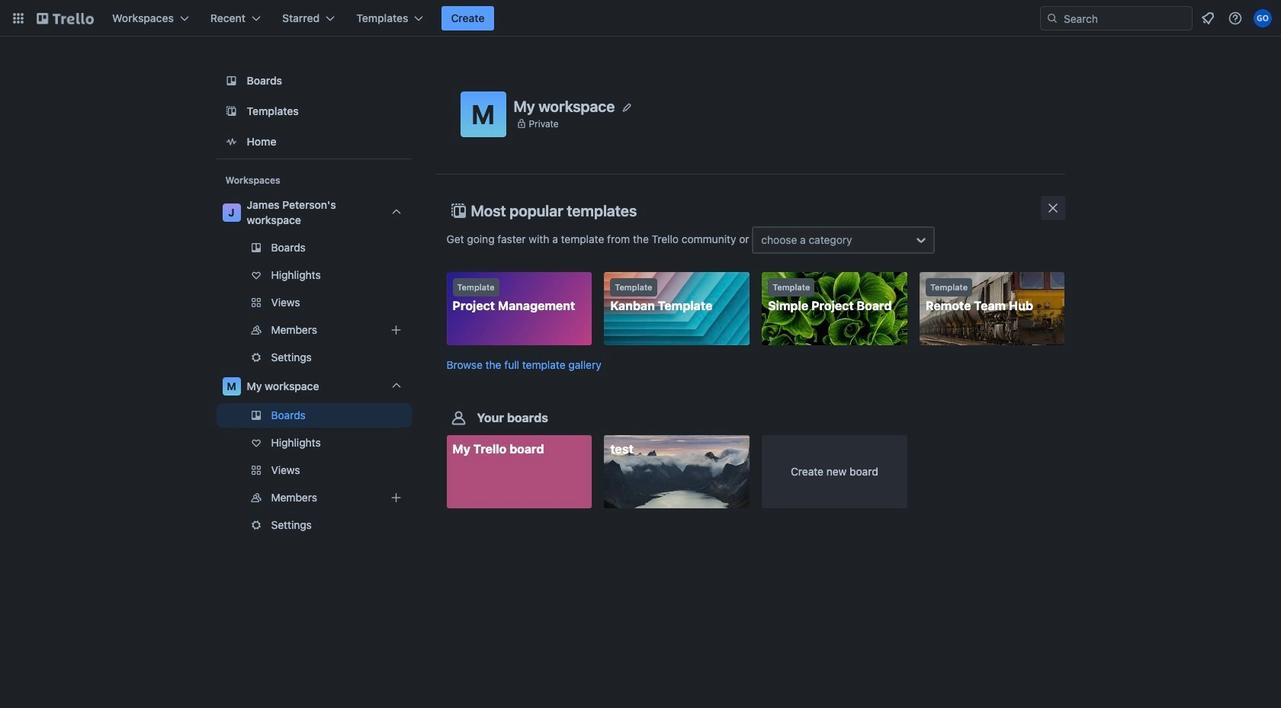 Task type: describe. For each thing, give the bounding box(es) containing it.
board image
[[222, 72, 241, 90]]

home image
[[222, 133, 241, 151]]

gary orlando (garyorlando) image
[[1254, 9, 1272, 27]]



Task type: locate. For each thing, give the bounding box(es) containing it.
search image
[[1046, 12, 1058, 24]]

open information menu image
[[1228, 11, 1243, 26]]

back to home image
[[37, 6, 94, 31]]

primary element
[[0, 0, 1281, 37]]

add image
[[387, 321, 405, 339]]

template board image
[[222, 102, 241, 120]]

add image
[[387, 489, 405, 507]]

Search field
[[1058, 8, 1192, 29]]

0 notifications image
[[1199, 9, 1217, 27]]



Task type: vqa. For each thing, say whether or not it's contained in the screenshot.
GARY ORLANDO (GARYORLANDO) "image"
yes



